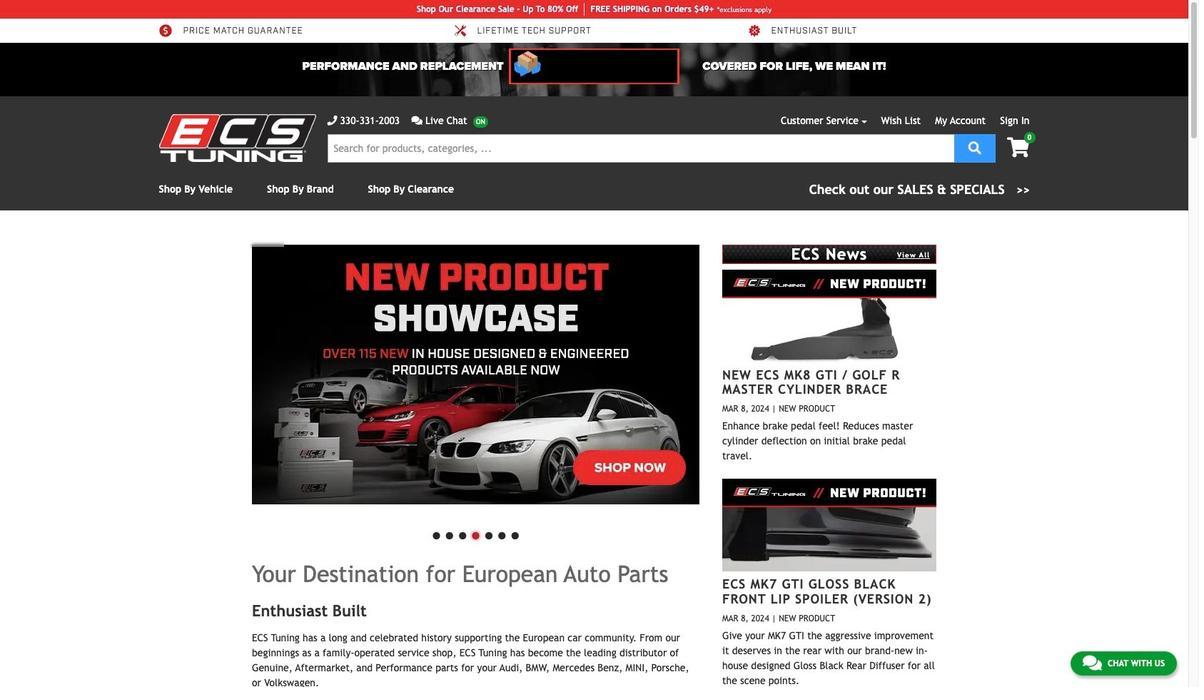 Task type: vqa. For each thing, say whether or not it's contained in the screenshot.
Add to Cart
no



Task type: locate. For each thing, give the bounding box(es) containing it.
search image
[[969, 141, 982, 154]]

ecs mk7 gti gloss black front lip spoiler (version 2) image
[[723, 479, 937, 572]]

new ecs mk8 gti / golf r master cylinder brace image
[[723, 270, 937, 363]]

generic - monthly recap image
[[252, 245, 700, 505]]

lifetime replacement program banner image
[[509, 49, 680, 84]]

Search text field
[[327, 134, 954, 163]]

phone image
[[327, 116, 337, 126]]

comments image
[[411, 116, 423, 126]]



Task type: describe. For each thing, give the bounding box(es) containing it.
ecs tuning image
[[159, 114, 316, 162]]

shopping cart image
[[1008, 138, 1030, 158]]

comments image
[[1083, 655, 1102, 672]]



